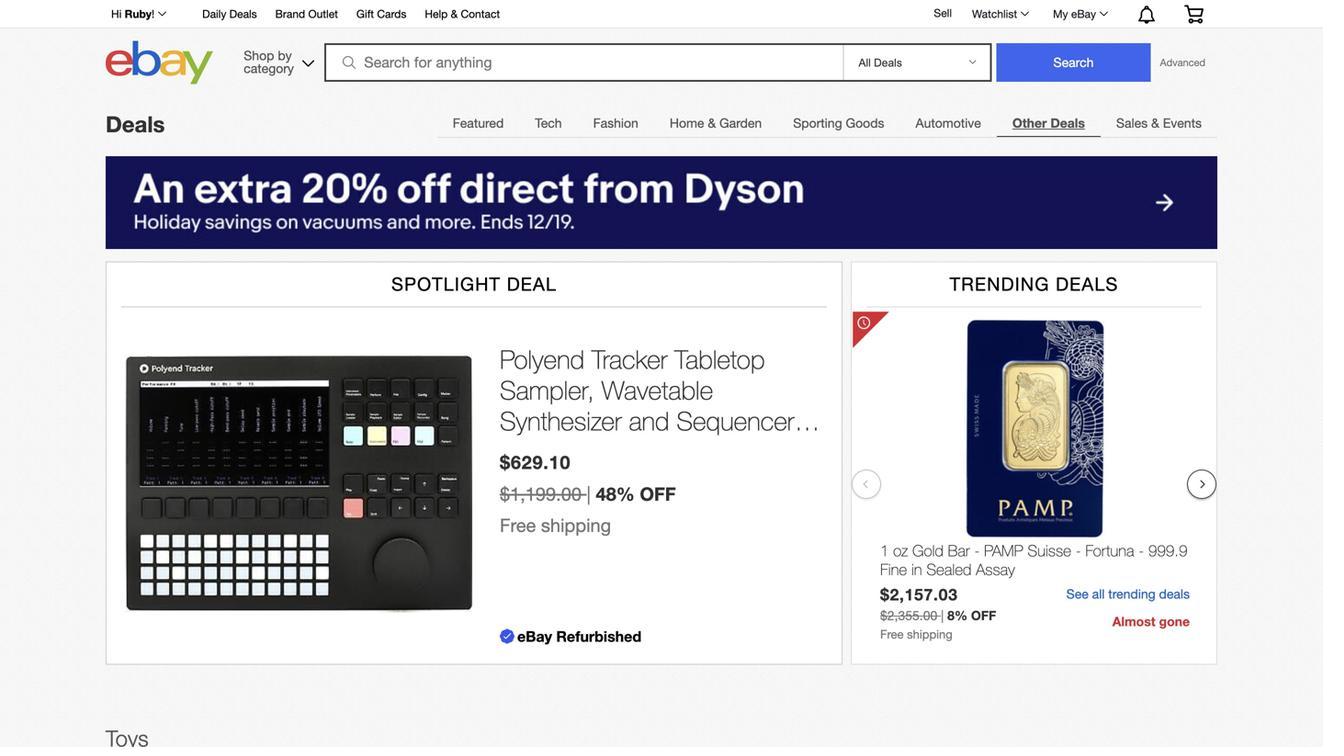 Task type: describe. For each thing, give the bounding box(es) containing it.
trending deals
[[950, 273, 1119, 295]]

shop by category
[[244, 48, 294, 76]]

hi
[[111, 7, 122, 20]]

- inside polyend tracker tabletop sampler, wavetable synthesizer and sequencer - black
[[802, 406, 811, 436]]

tabletop
[[675, 344, 765, 374]]

hi ruby !
[[111, 7, 155, 20]]

polyend tracker tabletop sampler, wavetable synthesizer and sequencer - black
[[500, 344, 811, 467]]

shop by category banner
[[101, 0, 1218, 89]]

sales & events link
[[1101, 105, 1218, 142]]

wavetable
[[602, 375, 713, 405]]

brand outlet link
[[275, 5, 338, 25]]

trending
[[1109, 586, 1156, 602]]

featured link
[[437, 105, 520, 142]]

$1,199.00 | 48% off
[[500, 483, 676, 505]]

help & contact link
[[425, 5, 500, 25]]

synthesizer
[[500, 406, 622, 436]]

- right the suisse
[[1076, 541, 1082, 560]]

gold
[[913, 541, 944, 560]]

category
[[244, 61, 294, 76]]

& for sales
[[1152, 115, 1160, 131]]

1 oz gold bar - pamp suisse - fortuna - 999.9 fine in sealed assay
[[881, 541, 1188, 578]]

in
[[912, 560, 923, 578]]

sell
[[934, 7, 952, 19]]

bar
[[948, 541, 970, 560]]

goods
[[846, 115, 885, 131]]

off for 8%
[[971, 608, 997, 623]]

black
[[500, 437, 559, 467]]

fine
[[881, 560, 907, 578]]

deals for other
[[1051, 115, 1085, 131]]

advanced
[[1160, 57, 1206, 68]]

- left 999.9
[[1139, 541, 1145, 560]]

my
[[1053, 7, 1069, 20]]

other
[[1013, 115, 1047, 131]]

an extra 20% off direct from dyson holiday savings on vacuums and more. ends 12/19. image
[[106, 156, 1218, 249]]

gift
[[357, 7, 374, 20]]

by
[[278, 48, 292, 63]]

see all trending deals
[[1067, 586, 1190, 602]]

automotive link
[[900, 105, 997, 142]]

deals for trending
[[1056, 273, 1119, 295]]

deal
[[507, 273, 557, 295]]

automotive
[[916, 115, 982, 131]]

polyend tracker tabletop sampler, wavetable synthesizer and sequencer - black link
[[500, 344, 824, 467]]

oz
[[894, 541, 908, 560]]

free inside $2,355.00 | 8% off free shipping
[[881, 627, 904, 642]]

help & contact
[[425, 7, 500, 20]]

sell link
[[926, 7, 961, 19]]

gift cards
[[357, 7, 407, 20]]

tracker
[[592, 344, 668, 374]]

refurbished
[[556, 628, 642, 645]]

!
[[152, 7, 155, 20]]

fashion link
[[578, 105, 654, 142]]

& for home
[[708, 115, 716, 131]]

0 horizontal spatial free
[[500, 515, 536, 536]]

events
[[1163, 115, 1202, 131]]

all
[[1093, 586, 1105, 602]]

deals
[[1160, 586, 1190, 602]]

off for 48%
[[640, 483, 676, 505]]

my ebay
[[1053, 7, 1097, 20]]

garden
[[720, 115, 762, 131]]

outlet
[[308, 7, 338, 20]]

almost
[[1113, 614, 1156, 629]]

gift cards link
[[357, 5, 407, 25]]

watchlist link
[[962, 3, 1038, 25]]

and
[[629, 406, 670, 436]]

sales & events
[[1117, 115, 1202, 131]]

Search for anything text field
[[327, 45, 840, 80]]

$1,199.00
[[500, 484, 582, 505]]

other deals
[[1013, 115, 1085, 131]]

brand
[[275, 7, 305, 20]]

0 vertical spatial shipping
[[541, 515, 611, 536]]

shipping inside $2,355.00 | 8% off free shipping
[[907, 627, 953, 642]]

1 oz gold bar - pamp suisse - fortuna - 999.9 fine in sealed assay link
[[881, 541, 1190, 583]]

pamp
[[984, 541, 1024, 560]]

$629.10
[[500, 451, 571, 473]]

sequencer
[[677, 406, 795, 436]]

suisse
[[1028, 541, 1072, 560]]

other deals link
[[997, 105, 1101, 142]]



Task type: vqa. For each thing, say whether or not it's contained in the screenshot.
THE ENGINE GENERATES POWER FROM ITS BAY. ON STOCK ENGINES, THE AIR INTAKE FILLS WITH HEAT AS IT FLOWS THROUGH THE ENGINE'S BAY. A COLD AIR INTAKE SYSTEM OPERATES BY PULLING THE AIR FROM OUTSIDE THE COMPARTMENT. WITH COOL AIR FLOWING THROUGH THE SYSTEM, FUEL BURNS EFFICIENTLY. THE RESULT IS INCREASED HORSEPOWER.
no



Task type: locate. For each thing, give the bounding box(es) containing it.
brand outlet
[[275, 7, 338, 20]]

& right help
[[451, 7, 458, 20]]

free down "$2,355.00"
[[881, 627, 904, 642]]

ebay right my
[[1072, 7, 1097, 20]]

your shopping cart image
[[1184, 5, 1205, 23]]

ebay left refurbished
[[518, 628, 552, 645]]

spotlight
[[392, 273, 501, 295]]

cards
[[377, 7, 407, 20]]

tab list containing featured
[[437, 104, 1218, 142]]

ebay inside the my ebay link
[[1072, 7, 1097, 20]]

| inside $1,199.00 | 48% off
[[587, 484, 591, 505]]

account navigation
[[101, 0, 1218, 28]]

home & garden link
[[654, 105, 778, 142]]

& for help
[[451, 7, 458, 20]]

- right sequencer
[[802, 406, 811, 436]]

menu bar
[[437, 104, 1218, 142]]

shipping down "$2,355.00"
[[907, 627, 953, 642]]

1 vertical spatial |
[[941, 608, 944, 623]]

deals link
[[106, 111, 165, 137]]

0 vertical spatial free
[[500, 515, 536, 536]]

daily deals
[[202, 7, 257, 20]]

0 horizontal spatial shipping
[[541, 515, 611, 536]]

1 vertical spatial off
[[971, 608, 997, 623]]

$2,355.00
[[881, 608, 938, 623]]

sealed
[[927, 560, 972, 578]]

999.9
[[1149, 541, 1188, 560]]

deals inside the account navigation
[[229, 7, 257, 20]]

1 horizontal spatial |
[[941, 608, 944, 623]]

| left 8%
[[941, 608, 944, 623]]

free
[[500, 515, 536, 536], [881, 627, 904, 642]]

shop by category button
[[236, 41, 318, 80]]

see
[[1067, 586, 1089, 602]]

1 horizontal spatial off
[[971, 608, 997, 623]]

free down $1,199.00 at the bottom left of page
[[500, 515, 536, 536]]

off right 8%
[[971, 608, 997, 623]]

|
[[587, 484, 591, 505], [941, 608, 944, 623]]

1 horizontal spatial &
[[708, 115, 716, 131]]

1
[[881, 541, 889, 560]]

daily
[[202, 7, 226, 20]]

featured
[[453, 115, 504, 131]]

0 horizontal spatial &
[[451, 7, 458, 20]]

- right bar
[[975, 541, 980, 560]]

contact
[[461, 7, 500, 20]]

watchlist
[[972, 7, 1018, 20]]

0 vertical spatial ebay
[[1072, 7, 1097, 20]]

$2,355.00 | 8% off free shipping
[[881, 608, 997, 642]]

1 horizontal spatial ebay
[[1072, 7, 1097, 20]]

help
[[425, 7, 448, 20]]

shipping
[[541, 515, 611, 536], [907, 627, 953, 642]]

0 horizontal spatial off
[[640, 483, 676, 505]]

assay
[[976, 560, 1015, 578]]

ruby
[[125, 7, 152, 20]]

ebay refurbished
[[518, 628, 642, 645]]

daily deals link
[[202, 5, 257, 25]]

1 horizontal spatial free
[[881, 627, 904, 642]]

& right sales
[[1152, 115, 1160, 131]]

shipping down $1,199.00 | 48% off
[[541, 515, 611, 536]]

| for 8%
[[941, 608, 944, 623]]

fashion
[[593, 115, 639, 131]]

my ebay link
[[1043, 3, 1117, 25]]

tab list
[[437, 104, 1218, 142]]

home & garden
[[670, 115, 762, 131]]

| inside $2,355.00 | 8% off free shipping
[[941, 608, 944, 623]]

1 vertical spatial free
[[881, 627, 904, 642]]

menu bar containing featured
[[437, 104, 1218, 142]]

gone
[[1160, 614, 1190, 629]]

fortuna
[[1086, 541, 1135, 560]]

| left 48%
[[587, 484, 591, 505]]

8%
[[948, 608, 968, 623]]

sporting
[[793, 115, 843, 131]]

see all trending deals link
[[1067, 586, 1190, 602]]

spotlight deal
[[392, 273, 557, 295]]

& inside the account navigation
[[451, 7, 458, 20]]

& right home
[[708, 115, 716, 131]]

tech
[[535, 115, 562, 131]]

0 horizontal spatial |
[[587, 484, 591, 505]]

sporting goods link
[[778, 105, 900, 142]]

deals for daily
[[229, 7, 257, 20]]

free shipping
[[500, 515, 611, 536]]

$2,157.03
[[881, 585, 958, 604]]

sales
[[1117, 115, 1148, 131]]

off inside $2,355.00 | 8% off free shipping
[[971, 608, 997, 623]]

| for 48%
[[587, 484, 591, 505]]

home
[[670, 115, 705, 131]]

off
[[640, 483, 676, 505], [971, 608, 997, 623]]

1 horizontal spatial shipping
[[907, 627, 953, 642]]

2 horizontal spatial &
[[1152, 115, 1160, 131]]

None submit
[[997, 43, 1151, 82]]

0 vertical spatial off
[[640, 483, 676, 505]]

48%
[[596, 483, 635, 505]]

shop
[[244, 48, 274, 63]]

sampler,
[[500, 375, 595, 405]]

1 vertical spatial shipping
[[907, 627, 953, 642]]

1 vertical spatial ebay
[[518, 628, 552, 645]]

tech link
[[520, 105, 578, 142]]

sporting goods
[[793, 115, 885, 131]]

advanced link
[[1151, 44, 1215, 81]]

deals
[[229, 7, 257, 20], [106, 111, 165, 137], [1051, 115, 1085, 131], [1056, 273, 1119, 295]]

0 horizontal spatial ebay
[[518, 628, 552, 645]]

trending
[[950, 273, 1050, 295]]

&
[[451, 7, 458, 20], [708, 115, 716, 131], [1152, 115, 1160, 131]]

0 vertical spatial |
[[587, 484, 591, 505]]

none submit inside shop by category banner
[[997, 43, 1151, 82]]

almost gone
[[1113, 614, 1190, 629]]

off right 48%
[[640, 483, 676, 505]]



